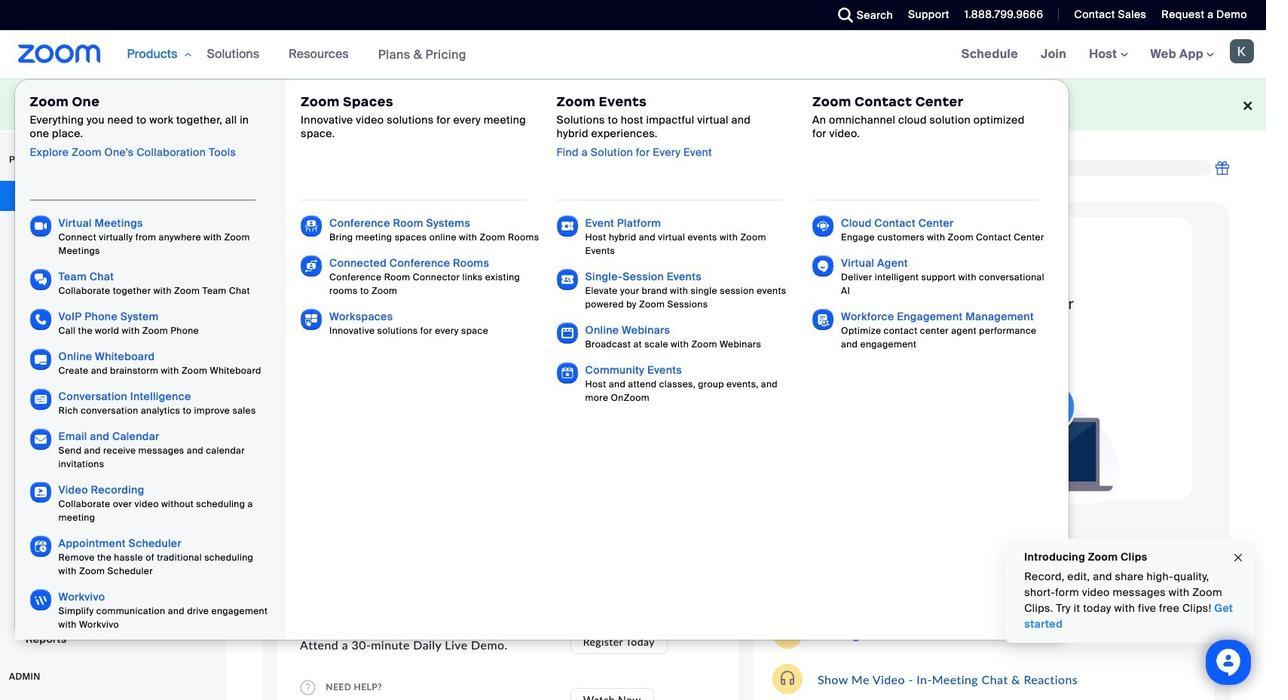 Task type: describe. For each thing, give the bounding box(es) containing it.
virtual meetings image
[[30, 216, 51, 237]]

meetings navigation
[[951, 30, 1267, 79]]

conference room systems image
[[301, 216, 322, 237]]

virtual agent image
[[813, 256, 834, 277]]

zoom logo image
[[18, 44, 101, 63]]

profile picture image
[[1231, 39, 1255, 63]]

workforce engagement management image
[[813, 309, 834, 330]]

close image
[[1233, 549, 1245, 567]]

voip phone system image
[[30, 309, 51, 330]]

product information navigation
[[14, 30, 1070, 658]]

workspaces image
[[301, 309, 322, 330]]

team chat image
[[30, 269, 51, 290]]



Task type: vqa. For each thing, say whether or not it's contained in the screenshot.
leftmost 'ZOOM'
no



Task type: locate. For each thing, give the bounding box(es) containing it.
online whiteboard image
[[30, 349, 51, 370]]

email calendar image
[[30, 429, 51, 450]]

appointment scheduler image
[[30, 536, 51, 557]]

connected conference rooms image
[[301, 256, 322, 277]]

online webinars image
[[557, 323, 578, 344]]

cloud contact center image
[[813, 216, 834, 237]]

conversation intelligence image
[[30, 389, 51, 410]]

footer
[[0, 78, 1267, 130]]

single-session events image
[[557, 269, 578, 290]]

video recording image
[[30, 483, 51, 504]]

personal menu menu
[[0, 181, 222, 656]]

event platform image
[[557, 216, 578, 237]]

banner
[[0, 30, 1267, 658]]

workvivo image
[[30, 590, 51, 611]]

community events image
[[557, 363, 578, 384]]



